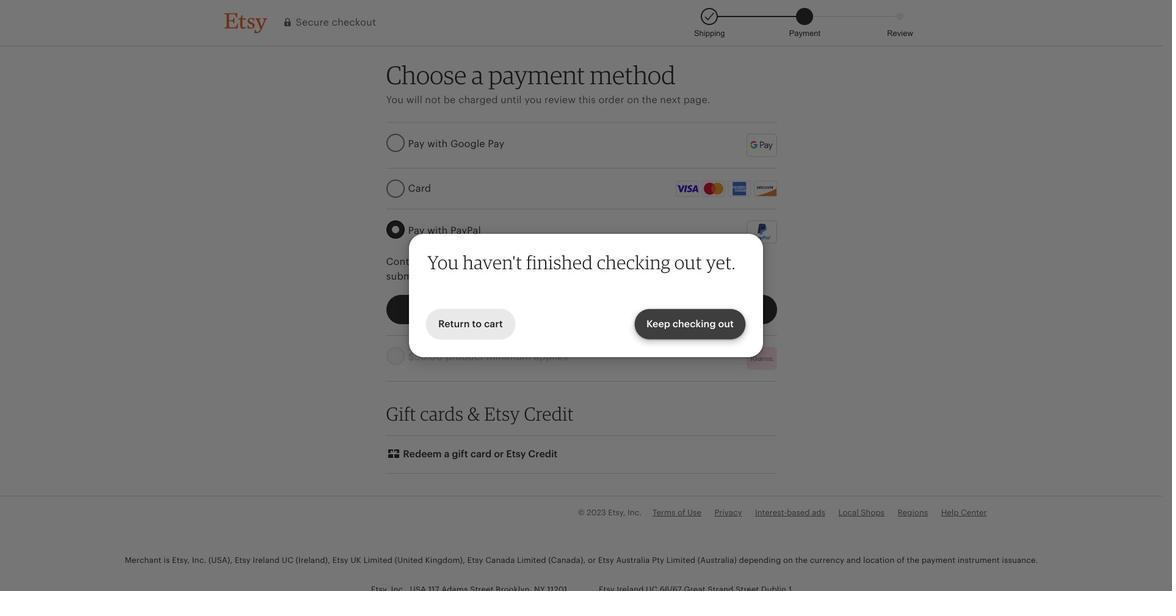 Task type: vqa. For each thing, say whether or not it's contained in the screenshot.
Gift cards & Etsy Credit
yes



Task type: locate. For each thing, give the bounding box(es) containing it.
0 horizontal spatial your
[[422, 271, 443, 282]]

the right location on the bottom right
[[907, 556, 920, 565]]

uc
[[282, 556, 294, 565]]

canada
[[486, 556, 515, 565]]

you left log
[[499, 271, 517, 282]]

with left the google
[[427, 138, 448, 150]]

0 horizontal spatial and
[[730, 256, 748, 268]]

choose
[[386, 60, 467, 90]]

0 horizontal spatial will
[[406, 94, 423, 106]]

uk
[[351, 556, 361, 565]]

0 vertical spatial payment
[[489, 60, 585, 90]]

2 limited from the left
[[517, 556, 546, 565]]

order
[[599, 94, 625, 106], [446, 271, 471, 282]]

0 vertical spatial checking
[[597, 251, 671, 274]]

pay up continuing
[[408, 225, 425, 236]]

limited right pty
[[667, 556, 696, 565]]

with up continuing
[[427, 225, 448, 236]]

be left able
[[646, 256, 658, 268]]

0 horizontal spatial of
[[678, 508, 685, 517]]

you left not
[[386, 94, 404, 106]]

0 horizontal spatial out
[[675, 251, 702, 274]]

0 vertical spatial inc.
[[628, 508, 642, 517]]

0 vertical spatial be
[[444, 94, 456, 106]]

0 vertical spatial you
[[386, 94, 404, 106]]

of
[[678, 508, 685, 517], [897, 556, 905, 565]]

1 vertical spatial be
[[646, 256, 658, 268]]

0 vertical spatial etsy,
[[608, 508, 626, 517]]

0 vertical spatial order
[[599, 94, 625, 106]]

2 with from the top
[[427, 225, 448, 236]]

0 vertical spatial and
[[730, 256, 748, 268]]

1 horizontal spatial checking
[[673, 318, 716, 330]]

0 horizontal spatial etsy,
[[172, 556, 190, 565]]

1 vertical spatial paypal
[[540, 256, 571, 268]]

1 with from the top
[[427, 138, 448, 150]]

your
[[516, 256, 537, 268], [422, 271, 443, 282]]

pay up the card
[[408, 138, 425, 150]]

paypal up in.
[[540, 256, 571, 268]]

1 vertical spatial checking
[[673, 318, 716, 330]]

pay for pay with paypal
[[408, 225, 425, 236]]

1 horizontal spatial of
[[897, 556, 905, 565]]

out inside button
[[718, 318, 734, 330]]

1 horizontal spatial you
[[427, 251, 459, 274]]

1 horizontal spatial order
[[599, 94, 625, 106]]

paypal inside continuing will take you to your paypal account. you'll be able to review and submit your order after you log in.
[[540, 256, 571, 268]]

you up 'after'
[[484, 256, 501, 268]]

0 vertical spatial your
[[516, 256, 537, 268]]

out
[[675, 251, 702, 274], [718, 318, 734, 330]]

limited right 'canada'
[[517, 556, 546, 565]]

return to cart
[[438, 318, 503, 330]]

0 horizontal spatial limited
[[364, 556, 393, 565]]

be inside choose a payment method you will not be charged until you review this order on the next page.
[[444, 94, 456, 106]]

1 vertical spatial will
[[442, 256, 458, 268]]

etsy right the &
[[484, 403, 520, 425]]

until
[[501, 94, 522, 106]]

1 horizontal spatial limited
[[517, 556, 546, 565]]

limited
[[364, 556, 393, 565], [517, 556, 546, 565], [667, 556, 696, 565]]

1 horizontal spatial out
[[718, 318, 734, 330]]

shipping button
[[691, 7, 729, 38]]

australia
[[616, 556, 650, 565]]

etsy left 'canada'
[[467, 556, 483, 565]]

3 limited from the left
[[667, 556, 696, 565]]

local
[[839, 508, 859, 517]]

review
[[545, 94, 576, 106], [696, 256, 727, 268]]

paypal up take
[[451, 225, 481, 236]]

to left cart
[[472, 318, 482, 330]]

0 vertical spatial out
[[675, 251, 702, 274]]

your down continuing
[[422, 271, 443, 282]]

0 vertical spatial will
[[406, 94, 423, 106]]

1 vertical spatial review
[[696, 256, 727, 268]]

1 vertical spatial and
[[847, 556, 861, 565]]

visa image
[[677, 181, 699, 196]]

0 horizontal spatial paypal
[[451, 225, 481, 236]]

1 vertical spatial etsy,
[[172, 556, 190, 565]]

order inside continuing will take you to your paypal account. you'll be able to review and submit your order after you log in.
[[446, 271, 471, 282]]

haven't
[[463, 251, 522, 274]]

method
[[590, 60, 676, 90]]

etsy, right 2023 at bottom right
[[608, 508, 626, 517]]

© 2023 etsy, inc.
[[578, 508, 642, 517]]

order down take
[[446, 271, 471, 282]]

will inside continuing will take you to your paypal account. you'll be able to review and submit your order after you log in.
[[442, 256, 458, 268]]

0 vertical spatial you
[[525, 94, 542, 106]]

0 horizontal spatial the
[[642, 94, 658, 106]]

0 horizontal spatial order
[[446, 271, 471, 282]]

1 horizontal spatial will
[[442, 256, 458, 268]]

0 horizontal spatial inc.
[[192, 556, 206, 565]]

to right able
[[684, 256, 693, 268]]

merchant is etsy, inc. (usa), etsy ireland uc (ireland), etsy uk limited (united kingdom), etsy canada limited (canada), or etsy australia pty limited (australia) depending on the currency and location of the payment instrument issuance.
[[125, 556, 1038, 565]]

limited right uk
[[364, 556, 393, 565]]

review right able
[[696, 256, 727, 268]]

0 vertical spatial review
[[545, 94, 576, 106]]

1 vertical spatial you
[[427, 251, 459, 274]]

discover image
[[754, 181, 777, 196]]

regions button
[[898, 507, 928, 519]]

order right this
[[599, 94, 625, 106]]

on inside choose a payment method you will not be charged until you review this order on the next page.
[[627, 94, 639, 106]]

depending
[[739, 556, 781, 565]]

you haven't finished checking out yet.
[[427, 251, 736, 274]]

etsy right the or
[[598, 556, 614, 565]]

to
[[504, 256, 513, 268], [684, 256, 693, 268], [472, 318, 482, 330]]

you left take
[[427, 251, 459, 274]]

with for google
[[427, 138, 448, 150]]

2 horizontal spatial the
[[907, 556, 920, 565]]

log
[[519, 271, 535, 282]]

issuance.
[[1002, 556, 1038, 565]]

review button
[[884, 7, 917, 38]]

to right take
[[504, 256, 513, 268]]

2 vertical spatial you
[[499, 271, 517, 282]]

payment
[[489, 60, 585, 90], [922, 556, 956, 565]]

1 horizontal spatial etsy,
[[608, 508, 626, 517]]

0 horizontal spatial payment
[[489, 60, 585, 90]]

inc. for 2023
[[628, 508, 642, 517]]

1 limited from the left
[[364, 556, 393, 565]]

payment inside choose a payment method you will not be charged until you review this order on the next page.
[[489, 60, 585, 90]]

1 horizontal spatial to
[[504, 256, 513, 268]]

1 vertical spatial with
[[427, 225, 448, 236]]

1 vertical spatial payment
[[922, 556, 956, 565]]

0 vertical spatial on
[[627, 94, 639, 106]]

inc. left (usa),
[[192, 556, 206, 565]]

1 vertical spatial your
[[422, 271, 443, 282]]

inc. left terms
[[628, 508, 642, 517]]

checking
[[597, 251, 671, 274], [673, 318, 716, 330]]

this
[[579, 94, 596, 106]]

0 horizontal spatial be
[[444, 94, 456, 106]]

paypal
[[451, 225, 481, 236], [540, 256, 571, 268]]

order inside choose a payment method you will not be charged until you review this order on the next page.
[[599, 94, 625, 106]]

review
[[887, 29, 913, 38]]

1 horizontal spatial review
[[696, 256, 727, 268]]

etsy
[[484, 403, 520, 425], [235, 556, 251, 565], [333, 556, 348, 565], [467, 556, 483, 565], [598, 556, 614, 565]]

privacy
[[715, 508, 742, 517]]

1 horizontal spatial your
[[516, 256, 537, 268]]

gift
[[386, 403, 416, 425]]

the left next
[[642, 94, 658, 106]]

of right location on the bottom right
[[897, 556, 905, 565]]

is
[[164, 556, 170, 565]]

0 vertical spatial with
[[427, 138, 448, 150]]

the left currency at the right of the page
[[795, 556, 808, 565]]

1 vertical spatial inc.
[[192, 556, 206, 565]]

keep checking out button
[[636, 310, 745, 339]]

secure checkout
[[293, 16, 376, 28]]

will left not
[[406, 94, 423, 106]]

ireland
[[253, 556, 280, 565]]

interest-
[[755, 508, 787, 517]]

be inside continuing will take you to your paypal account. you'll be able to review and submit your order after you log in.
[[646, 256, 658, 268]]

2 horizontal spatial limited
[[667, 556, 696, 565]]

keep
[[647, 318, 670, 330]]

review inside continuing will take you to your paypal account. you'll be able to review and submit your order after you log in.
[[696, 256, 727, 268]]

etsy,
[[608, 508, 626, 517], [172, 556, 190, 565]]

payment up until
[[489, 60, 585, 90]]

0 vertical spatial paypal
[[451, 225, 481, 236]]

review left this
[[545, 94, 576, 106]]

1 vertical spatial out
[[718, 318, 734, 330]]

cards
[[420, 403, 464, 425]]

review inside choose a payment method you will not be charged until you review this order on the next page.
[[545, 94, 576, 106]]

etsy, right is
[[172, 556, 190, 565]]

location
[[863, 556, 895, 565]]

you inside choose a payment method you will not be charged until you review this order on the next page.
[[386, 94, 404, 106]]

1 horizontal spatial be
[[646, 256, 658, 268]]

0 horizontal spatial you
[[386, 94, 404, 106]]

you inside etsy-logo-branded-exit-button dialog
[[427, 251, 459, 274]]

0 horizontal spatial review
[[545, 94, 576, 106]]

on down "method"
[[627, 94, 639, 106]]

etsy-logo-branded-exit-button dialog
[[0, 0, 1172, 591]]

your up log
[[516, 256, 537, 268]]

finished
[[526, 251, 593, 274]]

ads
[[812, 508, 826, 517]]

1 horizontal spatial inc.
[[628, 508, 642, 517]]

(ireland),
[[296, 556, 330, 565]]

be
[[444, 94, 456, 106], [646, 256, 658, 268]]

or
[[588, 556, 596, 565]]

will left take
[[442, 256, 458, 268]]

&
[[468, 403, 481, 425]]

(australia)
[[698, 556, 737, 565]]

on right depending
[[783, 556, 793, 565]]

and
[[730, 256, 748, 268], [847, 556, 861, 565]]

0 horizontal spatial to
[[472, 318, 482, 330]]

0 horizontal spatial on
[[627, 94, 639, 106]]

center
[[961, 508, 987, 517]]

continuing
[[386, 256, 439, 268]]

merchant
[[125, 556, 162, 565]]

not
[[425, 94, 441, 106]]

you'll
[[618, 256, 643, 268]]

1 horizontal spatial paypal
[[540, 256, 571, 268]]

payment button
[[786, 7, 824, 38]]

american express image
[[729, 181, 751, 196]]

of left the use
[[678, 508, 685, 517]]

you right until
[[525, 94, 542, 106]]

be right not
[[444, 94, 456, 106]]

0 vertical spatial of
[[678, 508, 685, 517]]

1 vertical spatial order
[[446, 271, 471, 282]]

with for paypal
[[427, 225, 448, 236]]

will inside choose a payment method you will not be charged until you review this order on the next page.
[[406, 94, 423, 106]]

payment left instrument
[[922, 556, 956, 565]]

1 vertical spatial on
[[783, 556, 793, 565]]

product
[[446, 351, 484, 363]]



Task type: describe. For each thing, give the bounding box(es) containing it.
help center link
[[941, 508, 987, 517]]

0 horizontal spatial checking
[[597, 251, 671, 274]]

2 horizontal spatial to
[[684, 256, 693, 268]]

account.
[[573, 256, 615, 268]]

terms
[[653, 508, 676, 517]]

payment
[[789, 29, 821, 38]]

1 horizontal spatial the
[[795, 556, 808, 565]]

pay with google pay
[[408, 138, 505, 150]]

mastercard image
[[703, 181, 725, 196]]

yet.
[[706, 251, 736, 274]]

etsy, for is
[[172, 556, 190, 565]]

applies
[[534, 351, 568, 363]]

1 vertical spatial you
[[484, 256, 501, 268]]

charged
[[459, 94, 498, 106]]

inc. for is
[[192, 556, 206, 565]]

terms of use link
[[653, 508, 702, 517]]

(united
[[395, 556, 423, 565]]

currency
[[810, 556, 845, 565]]

(canada),
[[548, 556, 586, 565]]

card
[[408, 183, 431, 194]]

page.
[[684, 94, 711, 106]]

keep checking out
[[647, 318, 734, 330]]

terms of use
[[653, 508, 702, 517]]

help center
[[941, 508, 987, 517]]

take
[[461, 256, 481, 268]]

kingdom),
[[425, 556, 465, 565]]

interest-based ads
[[755, 508, 826, 517]]

the inside choose a payment method you will not be charged until you review this order on the next page.
[[642, 94, 658, 106]]

checkout
[[332, 16, 376, 28]]

©
[[578, 508, 585, 517]]

choose a payment method you will not be charged until you review this order on the next page.
[[386, 60, 711, 106]]

minimum
[[486, 351, 531, 363]]

submit
[[386, 271, 419, 282]]

local shops
[[839, 508, 885, 517]]

1 horizontal spatial payment
[[922, 556, 956, 565]]

a
[[472, 60, 484, 90]]

continuing will take you to your paypal account. you'll be able to review and submit your order after you log in.
[[386, 256, 748, 282]]

and inside continuing will take you to your paypal account. you'll be able to review and submit your order after you log in.
[[730, 256, 748, 268]]

etsy right (usa),
[[235, 556, 251, 565]]

secure
[[296, 16, 329, 28]]

local shops link
[[839, 508, 885, 517]]

pty
[[652, 556, 664, 565]]

etsy left uk
[[333, 556, 348, 565]]

google
[[451, 138, 485, 150]]

shops
[[861, 508, 885, 517]]

(usa),
[[209, 556, 233, 565]]

privacy link
[[715, 508, 742, 517]]

pay with paypal
[[408, 225, 481, 236]]

able
[[661, 256, 681, 268]]

regions
[[898, 508, 928, 517]]

$50.00
[[408, 351, 443, 363]]

next
[[660, 94, 681, 106]]

1 horizontal spatial and
[[847, 556, 861, 565]]

1 horizontal spatial on
[[783, 556, 793, 565]]

you inside choose a payment method you will not be charged until you review this order on the next page.
[[525, 94, 542, 106]]

gift cards & etsy credit
[[386, 403, 574, 425]]

use
[[688, 508, 702, 517]]

based
[[787, 508, 810, 517]]

to inside button
[[472, 318, 482, 330]]

pay for pay with google pay
[[408, 138, 425, 150]]

checking inside keep checking out button
[[673, 318, 716, 330]]

interest-based ads link
[[755, 508, 826, 517]]

$50.00 product minimum applies
[[408, 351, 568, 363]]

return to cart button
[[427, 310, 514, 339]]

etsy, for 2023
[[608, 508, 626, 517]]

shipping
[[694, 29, 725, 38]]

credit
[[524, 403, 574, 425]]

return
[[438, 318, 470, 330]]

2023
[[587, 508, 606, 517]]

help
[[941, 508, 959, 517]]

instrument
[[958, 556, 1000, 565]]

after
[[474, 271, 497, 282]]

cart
[[484, 318, 503, 330]]

in.
[[537, 271, 549, 282]]

pay right the google
[[488, 138, 505, 150]]

1 vertical spatial of
[[897, 556, 905, 565]]



